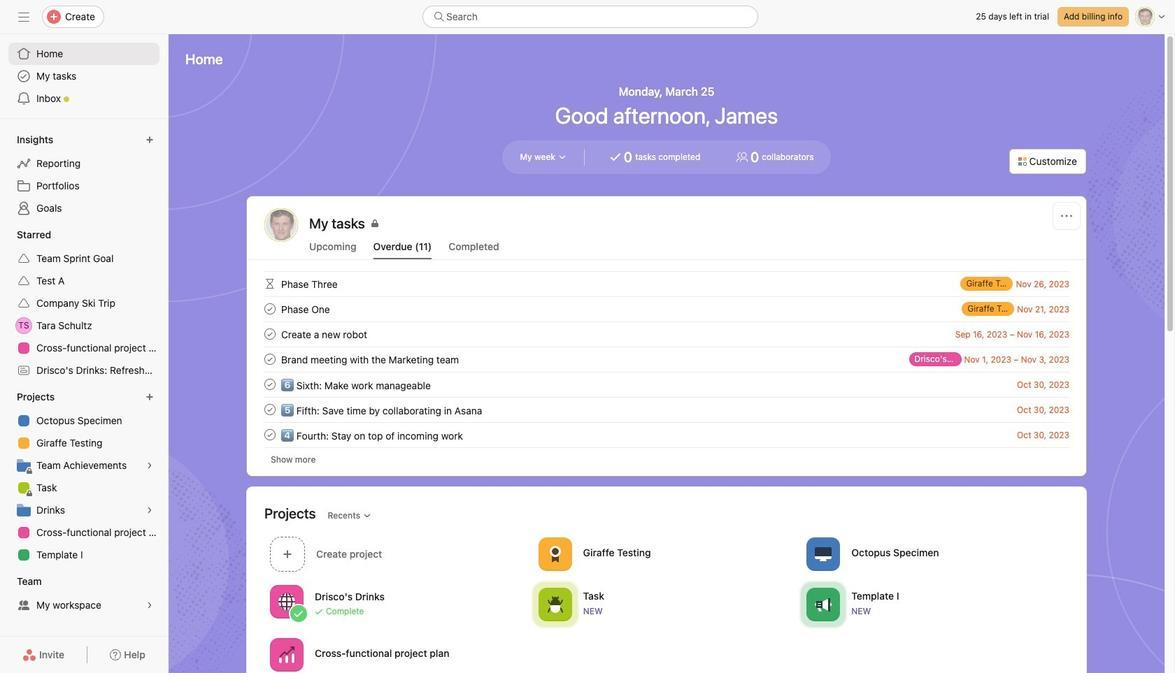 Task type: describe. For each thing, give the bounding box(es) containing it.
ribbon image
[[547, 546, 564, 563]]

projects element
[[0, 385, 168, 569]]

1 list item from the top
[[248, 271, 1086, 297]]

computer image
[[815, 546, 832, 563]]

global element
[[0, 34, 168, 118]]

7 list item from the top
[[248, 423, 1086, 448]]

actions image
[[1061, 211, 1072, 222]]

mark complete image for second mark complete checkbox from the top of the page
[[262, 351, 278, 368]]

insights element
[[0, 127, 168, 222]]

mark complete image for second "list item" from the bottom mark complete option
[[262, 402, 278, 418]]

2 mark complete image from the top
[[262, 326, 278, 343]]

5 list item from the top
[[248, 372, 1086, 397]]

6 list item from the top
[[248, 397, 1086, 423]]

3 list item from the top
[[248, 322, 1086, 347]]

starred element
[[0, 222, 168, 385]]

see details, my workspace image
[[146, 602, 154, 610]]

mark complete checkbox for 5th "list item" from the bottom
[[262, 326, 278, 343]]

see details, team achievements image
[[146, 462, 154, 470]]

globe image
[[278, 594, 295, 610]]

4 mark complete image from the top
[[262, 427, 278, 444]]

mark complete checkbox for second "list item" from the bottom
[[262, 402, 278, 418]]

hide sidebar image
[[18, 11, 29, 22]]

see details, drinks image
[[146, 506, 154, 515]]



Task type: locate. For each thing, give the bounding box(es) containing it.
0 vertical spatial mark complete image
[[262, 351, 278, 368]]

2 list item from the top
[[248, 297, 1086, 322]]

1 vertical spatial mark complete image
[[262, 402, 278, 418]]

1 mark complete image from the top
[[262, 351, 278, 368]]

1 mark complete image from the top
[[262, 301, 278, 318]]

0 vertical spatial mark complete checkbox
[[262, 326, 278, 343]]

list item
[[248, 271, 1086, 297], [248, 297, 1086, 322], [248, 322, 1086, 347], [248, 347, 1086, 372], [248, 372, 1086, 397], [248, 397, 1086, 423], [248, 423, 1086, 448]]

dependencies image
[[262, 276, 278, 292]]

1 vertical spatial mark complete checkbox
[[262, 351, 278, 368]]

mark complete checkbox for seventh "list item" from the top of the page
[[262, 427, 278, 444]]

3 mark complete checkbox from the top
[[262, 376, 278, 393]]

3 mark complete checkbox from the top
[[262, 427, 278, 444]]

2 mark complete image from the top
[[262, 402, 278, 418]]

1 mark complete checkbox from the top
[[262, 301, 278, 318]]

bug image
[[547, 596, 564, 613]]

new insights image
[[146, 136, 154, 144]]

mark complete image
[[262, 351, 278, 368], [262, 402, 278, 418]]

new project or portfolio image
[[146, 393, 154, 402]]

1 mark complete checkbox from the top
[[262, 326, 278, 343]]

list box
[[423, 6, 758, 28]]

2 vertical spatial mark complete checkbox
[[262, 376, 278, 393]]

Mark complete checkbox
[[262, 301, 278, 318], [262, 351, 278, 368], [262, 376, 278, 393]]

2 vertical spatial mark complete checkbox
[[262, 427, 278, 444]]

0 vertical spatial mark complete checkbox
[[262, 301, 278, 318]]

Mark complete checkbox
[[262, 326, 278, 343], [262, 402, 278, 418], [262, 427, 278, 444]]

megaphone image
[[815, 596, 832, 613]]

2 mark complete checkbox from the top
[[262, 402, 278, 418]]

2 mark complete checkbox from the top
[[262, 351, 278, 368]]

graph image
[[278, 647, 295, 664]]

4 list item from the top
[[248, 347, 1086, 372]]

teams element
[[0, 569, 168, 620]]

mark complete image
[[262, 301, 278, 318], [262, 326, 278, 343], [262, 376, 278, 393], [262, 427, 278, 444]]

1 vertical spatial mark complete checkbox
[[262, 402, 278, 418]]

3 mark complete image from the top
[[262, 376, 278, 393]]



Task type: vqa. For each thing, say whether or not it's contained in the screenshot.
Cross-functional project plan link
no



